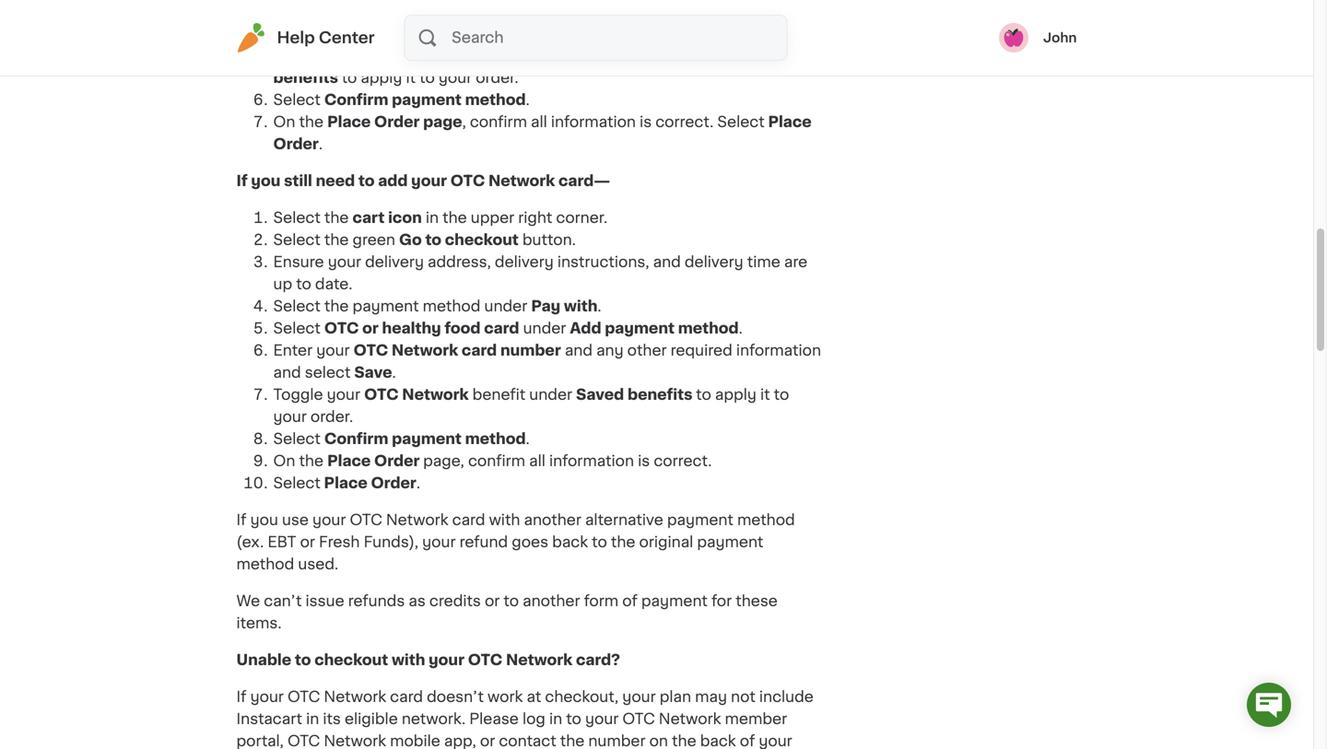 Task type: describe. For each thing, give the bounding box(es) containing it.
funds),
[[364, 535, 419, 550]]

need
[[316, 174, 355, 188]]

order up 'funds),'
[[371, 476, 417, 491]]

of inside if your otc network card doesn't work at checkout, your plan may not include instacart in its eligible network. please log in to your otc network member portal, otc network mobile app, or contact the number on the back of yo
[[740, 734, 755, 749]]

alternative
[[585, 513, 663, 528]]

your up fresh
[[313, 513, 346, 528]]

0 horizontal spatial pay
[[322, 4, 350, 19]]

otc down instacart
[[288, 734, 320, 749]]

toggle
[[273, 388, 323, 402]]

fresh
[[319, 535, 360, 550]]

if you use your otc network card with another alternative payment method (ex. ebt or fresh funds), your refund goes back to the original payment method used.
[[236, 513, 795, 572]]

save .
[[354, 365, 396, 380]]

the up 'date.'
[[324, 233, 349, 247]]

otc up work
[[468, 653, 503, 668]]

and any other required information and select
[[273, 343, 821, 380]]

your left plan
[[623, 690, 656, 705]]

back inside "if you use your otc network card with another alternative payment method (ex. ebt or fresh funds), your refund goes back to the original payment method used."
[[552, 535, 588, 550]]

log
[[523, 712, 546, 727]]

goes
[[512, 535, 549, 550]]

john
[[1043, 31, 1077, 44]]

card inside if your otc network card doesn't work at checkout, your plan may not include instacart in its eligible network. please log in to your otc network member portal, otc network mobile app, or contact the number on the back of yo
[[390, 690, 423, 705]]

and down add
[[565, 343, 593, 358]]

the right the on
[[672, 734, 697, 749]]

to inside "if you use your otc network card with another alternative payment method (ex. ebt or fresh funds), your refund goes back to the original payment method used."
[[592, 535, 607, 550]]

otc network benefit toggled to green under
[[390, 48, 729, 63]]

3 delivery from the left
[[685, 255, 744, 270]]

1 vertical spatial saved
[[576, 388, 624, 402]]

contact
[[499, 734, 556, 749]]

your up instacart
[[250, 690, 284, 705]]

your down checkout,
[[585, 712, 619, 727]]

as
[[409, 594, 426, 609]]

otc inside "if you use your otc network card with another alternative payment method (ex. ebt or fresh funds), your refund goes back to the original payment method used."
[[350, 513, 382, 528]]

confirm for select confirm payment method .
[[324, 93, 388, 107]]

card inside "if you use your otc network card with another alternative payment method (ex. ebt or fresh funds), your refund goes back to the original payment method used."
[[452, 513, 485, 528]]

your up toggled
[[572, 4, 606, 19]]

checkout,
[[545, 690, 619, 705]]

payment up 'for'
[[697, 535, 764, 550]]

information inside "select confirm payment method . on the place order page, confirm all information is correct. select place order ."
[[549, 454, 634, 469]]

or inside "if you use your otc network card with another alternative payment method (ex. ebt or fresh funds), your refund goes back to the original payment method used."
[[300, 535, 315, 550]]

may
[[695, 690, 727, 705]]

network.
[[402, 712, 466, 727]]

make
[[393, 4, 433, 19]]

payment up original
[[667, 513, 734, 528]]

0 horizontal spatial apply
[[361, 70, 402, 85]]

otc down save .
[[364, 388, 399, 402]]

0 vertical spatial is
[[640, 115, 652, 129]]

on inside "select confirm payment method . on the place order page, confirm all information is correct. select place order ."
[[273, 454, 295, 469]]

0 vertical spatial it
[[406, 70, 416, 85]]

other
[[627, 343, 667, 358]]

and inside select the cart icon in the upper right corner. select the green go to checkout button. ensure your delivery address, delivery instructions, and delivery time are up to date. select the payment method under pay with . select otc or healthy food card under add payment method .
[[653, 255, 681, 270]]

the inside "select confirm payment method . on the place order page, confirm all information is correct. select place order ."
[[299, 454, 324, 469]]

to inside if your otc network card doesn't work at checkout, your plan may not include instacart in its eligible network. please log in to your otc network member portal, otc network mobile app, or contact the number on the back of yo
[[566, 712, 582, 727]]

select confirm payment method . on the place order page, confirm all information is correct. select place order .
[[273, 432, 712, 491]]

on
[[650, 734, 668, 749]]

required
[[671, 343, 733, 358]]

healthy
[[382, 321, 441, 336]]

selected
[[504, 4, 569, 19]]

otc inside select the cart icon in the upper right corner. select the green go to checkout button. ensure your delivery address, delivery instructions, and delivery time are up to date. select the payment method under pay with . select otc or healthy food card under add payment method .
[[324, 321, 359, 336]]

select inside benefit and backup payment card. if not, select the payment method under
[[489, 26, 535, 41]]

icon
[[388, 211, 422, 225]]

john link
[[999, 23, 1077, 53]]

its
[[323, 712, 341, 727]]

upper
[[471, 211, 515, 225]]

(ex.
[[236, 535, 264, 550]]

the left upper
[[443, 211, 467, 225]]

your left refund
[[422, 535, 456, 550]]

we
[[236, 594, 260, 609]]

ensure
[[273, 255, 324, 270]]

use
[[282, 513, 309, 528]]

0 vertical spatial information
[[551, 115, 636, 129]]

please
[[469, 712, 519, 727]]

corner.
[[556, 211, 608, 225]]

help center
[[277, 30, 375, 46]]

include
[[759, 690, 814, 705]]

1 vertical spatial benefit
[[499, 48, 552, 63]]

correct. inside "select confirm payment method . on the place order page, confirm all information is correct. select place order ."
[[654, 454, 712, 469]]

select the cart icon in the upper right corner. select the green go to checkout button. ensure your delivery address, delivery instructions, and delivery time are up to date. select the payment method under pay with . select otc or healthy food card under add payment method .
[[273, 211, 808, 336]]

items.
[[236, 616, 282, 631]]

method inside benefit and backup payment card. if not, select the payment method under
[[637, 26, 695, 41]]

center
[[319, 30, 375, 46]]

under inside benefit and backup payment card. if not, select the payment method under
[[699, 26, 742, 41]]

not,
[[457, 26, 486, 41]]

card.
[[402, 26, 439, 41]]

otc up toggled
[[610, 4, 644, 19]]

page,
[[423, 454, 464, 469]]

for
[[712, 594, 732, 609]]

if for need
[[236, 174, 248, 188]]

saved benefits
[[273, 48, 777, 85]]

with,
[[354, 4, 389, 19]]

instacart
[[236, 712, 302, 727]]

order down select confirm payment method .
[[374, 115, 420, 129]]

your up the ,
[[439, 70, 472, 85]]

button.
[[523, 233, 576, 247]]

order inside place order
[[273, 137, 319, 152]]

we can't issue refunds as credits or to another form of payment for these items.
[[236, 594, 778, 631]]

another for to
[[523, 594, 580, 609]]

place inside place order
[[768, 115, 812, 129]]

issue
[[306, 594, 344, 609]]

instructions,
[[558, 255, 649, 270]]

go
[[399, 233, 422, 247]]

your right add
[[411, 174, 447, 188]]

enter your otc network card number
[[273, 343, 561, 358]]

is inside "select confirm payment method . on the place order page, confirm all information is correct. select place order ."
[[638, 454, 650, 469]]

under
[[273, 4, 318, 19]]

at
[[527, 690, 541, 705]]

confirm inside "select confirm payment method . on the place order page, confirm all information is correct. select place order ."
[[468, 454, 525, 469]]

payment up other
[[605, 321, 675, 336]]

1 horizontal spatial apply
[[715, 388, 757, 402]]

place order
[[273, 115, 812, 152]]

payment down with,
[[332, 26, 398, 41]]

food
[[445, 321, 481, 336]]

payment inside "select confirm payment method . on the place order page, confirm all information is correct. select place order ."
[[392, 432, 462, 447]]

1 on from the top
[[273, 115, 295, 129]]

information inside and any other required information and select
[[736, 343, 821, 358]]

0 horizontal spatial in
[[306, 712, 319, 727]]

card?
[[576, 653, 620, 668]]

are
[[784, 255, 808, 270]]

of inside we can't issue refunds as credits or to another form of payment for these items.
[[622, 594, 638, 609]]

under pay with, make sure you selected your otc network
[[273, 4, 714, 19]]

toggle your otc network benefit under saved benefits
[[273, 388, 696, 402]]

if your otc network card doesn't work at checkout, your plan may not include instacart in its eligible network. please log in to your otc network member portal, otc network mobile app, or contact the number on the back of yo
[[236, 690, 814, 749]]

eligible
[[345, 712, 398, 727]]

add
[[570, 321, 602, 336]]

with inside "if you use your otc network card with another alternative payment method (ex. ebt or fresh funds), your refund goes back to the original payment method used."
[[489, 513, 520, 528]]

,
[[462, 115, 466, 129]]

cart
[[353, 211, 385, 225]]

network inside "if you use your otc network card with another alternative payment method (ex. ebt or fresh funds), your refund goes back to the original payment method used."
[[386, 513, 449, 528]]

user avatar image
[[999, 23, 1029, 53]]

select confirm payment method .
[[273, 93, 530, 107]]

time
[[747, 255, 781, 270]]

benefit and backup payment card. if not, select the payment method under
[[273, 4, 803, 41]]

or inside we can't issue refunds as credits or to another form of payment for these items.
[[485, 594, 500, 609]]

1 horizontal spatial benefits
[[628, 388, 693, 402]]

your up doesn't
[[429, 653, 465, 668]]



Task type: vqa. For each thing, say whether or not it's contained in the screenshot.
Network within If You Use Your Otc Network Card With Another Alternative Payment Method (Ex. Ebt Or Fresh Funds), Your Refund Goes Back To The Original Payment Method Used.
yes



Task type: locate. For each thing, give the bounding box(es) containing it.
1 vertical spatial all
[[529, 454, 546, 469]]

unable to checkout with your otc network card?
[[236, 653, 620, 668]]

0 vertical spatial number
[[501, 343, 561, 358]]

pay with
[[746, 26, 812, 41]]

in right log
[[549, 712, 562, 727]]

1 delivery from the left
[[365, 255, 424, 270]]

0 vertical spatial green
[[636, 48, 679, 63]]

can't
[[264, 594, 302, 609]]

0 vertical spatial confirm
[[470, 115, 527, 129]]

confirm inside "select confirm payment method . on the place order page, confirm all information is correct. select place order ."
[[324, 432, 388, 447]]

with
[[779, 26, 812, 41], [564, 299, 598, 314], [489, 513, 520, 528], [392, 653, 425, 668]]

all down saved benefits at the top of page
[[531, 115, 547, 129]]

1 horizontal spatial order.
[[476, 70, 519, 85]]

to apply it to your order. down and any other required information and select
[[273, 388, 789, 424]]

otc up upper
[[451, 174, 485, 188]]

saved down pay with
[[729, 48, 777, 63]]

of down the member
[[740, 734, 755, 749]]

on
[[273, 115, 295, 129], [273, 454, 295, 469]]

1 horizontal spatial in
[[426, 211, 439, 225]]

1 horizontal spatial back
[[700, 734, 736, 749]]

save
[[354, 365, 392, 380]]

card
[[484, 321, 519, 336], [462, 343, 497, 358], [452, 513, 485, 528], [390, 690, 423, 705]]

to apply it to your order. up select confirm payment method .
[[342, 70, 519, 85]]

benefit
[[718, 4, 771, 19], [499, 48, 552, 63], [473, 388, 526, 402]]

still
[[284, 174, 312, 188]]

another inside we can't issue refunds as credits or to another form of payment for these items.
[[523, 594, 580, 609]]

1 vertical spatial order.
[[311, 410, 353, 424]]

1 horizontal spatial it
[[760, 388, 770, 402]]

1 vertical spatial confirm
[[324, 432, 388, 447]]

payment inside we can't issue refunds as credits or to another form of payment for these items.
[[641, 594, 708, 609]]

1 horizontal spatial saved
[[729, 48, 777, 63]]

payment up the healthy
[[353, 299, 419, 314]]

and down enter
[[273, 365, 301, 380]]

checkout
[[445, 233, 519, 247], [315, 653, 388, 668]]

the down 'date.'
[[324, 299, 349, 314]]

on up still
[[273, 115, 295, 129]]

number
[[501, 343, 561, 358], [588, 734, 646, 749]]

otc down card.
[[390, 48, 425, 63]]

0 vertical spatial select
[[489, 26, 535, 41]]

in left its
[[306, 712, 319, 727]]

payment up the page,
[[392, 432, 462, 447]]

order. up on the place order page , confirm all information is correct. select
[[476, 70, 519, 85]]

otc up 'funds),'
[[350, 513, 382, 528]]

your inside select the cart icon in the upper right corner. select the green go to checkout button. ensure your delivery address, delivery instructions, and delivery time are up to date. select the payment method under pay with . select otc or healthy food card under add payment method .
[[328, 255, 361, 270]]

1 vertical spatial back
[[700, 734, 736, 749]]

0 vertical spatial saved
[[729, 48, 777, 63]]

you for if you still need to add your otc network card—
[[251, 174, 281, 188]]

2 horizontal spatial pay
[[746, 26, 775, 41]]

green down cart on the top of the page
[[353, 233, 395, 247]]

on up use
[[273, 454, 295, 469]]

if inside "if you use your otc network card with another alternative payment method (ex. ebt or fresh funds), your refund goes back to the original payment method used."
[[236, 513, 247, 528]]

0 horizontal spatial back
[[552, 535, 588, 550]]

if
[[443, 26, 453, 41], [236, 174, 248, 188], [236, 513, 247, 528], [236, 690, 247, 705]]

0 horizontal spatial number
[[501, 343, 561, 358]]

back right goes
[[552, 535, 588, 550]]

2 vertical spatial you
[[250, 513, 278, 528]]

payment left 'for'
[[641, 594, 708, 609]]

the up use
[[299, 454, 324, 469]]

or up used.
[[300, 535, 315, 550]]

checkout up its
[[315, 653, 388, 668]]

form
[[584, 594, 619, 609]]

0 vertical spatial of
[[622, 594, 638, 609]]

order.
[[476, 70, 519, 85], [311, 410, 353, 424]]

if up '(ex.'
[[236, 513, 247, 528]]

card up refund
[[452, 513, 485, 528]]

1 vertical spatial you
[[251, 174, 281, 188]]

benefit down benefit and backup payment card. if not, select the payment method under at the top of the page
[[499, 48, 552, 63]]

place
[[327, 115, 371, 129], [768, 115, 812, 129], [327, 454, 371, 469], [324, 476, 368, 491]]

payment up page
[[392, 93, 462, 107]]

or inside select the cart icon in the upper right corner. select the green go to checkout button. ensure your delivery address, delivery instructions, and delivery time are up to date. select the payment method under pay with . select otc or healthy food card under add payment method .
[[362, 321, 379, 336]]

2 vertical spatial information
[[549, 454, 634, 469]]

0 vertical spatial you
[[472, 4, 500, 19]]

1 vertical spatial it
[[760, 388, 770, 402]]

1 vertical spatial benefits
[[628, 388, 693, 402]]

1 vertical spatial another
[[523, 594, 580, 609]]

otc up save
[[354, 343, 388, 358]]

work
[[488, 690, 523, 705]]

on the place order page , confirm all information is correct. select
[[273, 115, 765, 129]]

0 vertical spatial benefit
[[718, 4, 771, 19]]

1 vertical spatial to apply it to your order.
[[273, 388, 789, 424]]

1 vertical spatial is
[[638, 454, 650, 469]]

the up still
[[299, 115, 324, 129]]

plan
[[660, 690, 691, 705]]

2 confirm from the top
[[324, 432, 388, 447]]

delivery down go
[[365, 255, 424, 270]]

to apply it to your order.
[[342, 70, 519, 85], [273, 388, 789, 424]]

1 vertical spatial correct.
[[654, 454, 712, 469]]

0 vertical spatial benefits
[[273, 70, 338, 85]]

0 vertical spatial another
[[524, 513, 582, 528]]

you up not,
[[472, 4, 500, 19]]

0 horizontal spatial benefits
[[273, 70, 338, 85]]

0 vertical spatial correct.
[[656, 115, 714, 129]]

2 vertical spatial benefit
[[473, 388, 526, 402]]

0 vertical spatial all
[[531, 115, 547, 129]]

your down save
[[327, 388, 360, 402]]

order. down toggle
[[311, 410, 353, 424]]

0 vertical spatial pay
[[322, 4, 350, 19]]

refunds
[[348, 594, 405, 609]]

Search search field
[[450, 16, 787, 60]]

benefits down help center link
[[273, 70, 338, 85]]

unable
[[236, 653, 291, 668]]

right
[[518, 211, 552, 225]]

the right contact in the bottom left of the page
[[560, 734, 585, 749]]

0 horizontal spatial of
[[622, 594, 638, 609]]

select up toggle
[[305, 365, 351, 380]]

green
[[636, 48, 679, 63], [353, 233, 395, 247]]

the inside benefit and backup payment card. if not, select the payment method under
[[539, 26, 563, 41]]

portal,
[[236, 734, 284, 749]]

enter
[[273, 343, 313, 358]]

is down search search box
[[640, 115, 652, 129]]

used.
[[298, 557, 339, 572]]

1 vertical spatial confirm
[[468, 454, 525, 469]]

with inside select the cart icon in the upper right corner. select the green go to checkout button. ensure your delivery address, delivery instructions, and delivery time are up to date. select the payment method under pay with . select otc or healthy food card under add payment method .
[[564, 299, 598, 314]]

select down "under pay with, make sure you selected your otc network"
[[489, 26, 535, 41]]

green inside select the cart icon in the upper right corner. select the green go to checkout button. ensure your delivery address, delivery instructions, and delivery time are up to date. select the payment method under pay with . select otc or healthy food card under add payment method .
[[353, 233, 395, 247]]

0 vertical spatial on
[[273, 115, 295, 129]]

another for with
[[524, 513, 582, 528]]

help center link
[[236, 23, 375, 53]]

confirm right the ,
[[470, 115, 527, 129]]

1 vertical spatial apply
[[715, 388, 757, 402]]

you for if you use your otc network card with another alternative payment method (ex. ebt or fresh funds), your refund goes back to the original payment method used.
[[250, 513, 278, 528]]

confirm right the page,
[[468, 454, 525, 469]]

you left still
[[251, 174, 281, 188]]

1 vertical spatial checkout
[[315, 653, 388, 668]]

1 vertical spatial information
[[736, 343, 821, 358]]

1 vertical spatial select
[[305, 365, 351, 380]]

if for network
[[236, 690, 247, 705]]

otc
[[610, 4, 644, 19], [390, 48, 425, 63], [451, 174, 485, 188], [324, 321, 359, 336], [354, 343, 388, 358], [364, 388, 399, 402], [350, 513, 382, 528], [468, 653, 503, 668], [288, 690, 320, 705], [623, 712, 655, 727], [288, 734, 320, 749]]

benefit inside benefit and backup payment card. if not, select the payment method under
[[718, 4, 771, 19]]

or inside if your otc network card doesn't work at checkout, your plan may not include instacart in its eligible network. please log in to your otc network member portal, otc network mobile app, or contact the number on the back of yo
[[480, 734, 495, 749]]

information up alternative in the left of the page
[[549, 454, 634, 469]]

if for your
[[236, 513, 247, 528]]

these
[[736, 594, 778, 609]]

any
[[596, 343, 624, 358]]

select
[[273, 93, 321, 107], [718, 115, 765, 129], [273, 211, 321, 225], [273, 233, 321, 247], [273, 299, 321, 314], [273, 321, 321, 336], [273, 432, 321, 447], [273, 476, 321, 491]]

under
[[699, 26, 742, 41], [682, 48, 725, 63], [484, 299, 528, 314], [523, 321, 566, 336], [529, 388, 573, 402]]

0 horizontal spatial delivery
[[365, 255, 424, 270]]

you inside "if you use your otc network card with another alternative payment method (ex. ebt or fresh funds), your refund goes back to the original payment method used."
[[250, 513, 278, 528]]

to inside we can't issue refunds as credits or to another form of payment for these items.
[[504, 594, 519, 609]]

apply down required
[[715, 388, 757, 402]]

confirm for select confirm payment method . on the place order page, confirm all information is correct. select place order .
[[324, 432, 388, 447]]

information
[[551, 115, 636, 129], [736, 343, 821, 358], [549, 454, 634, 469]]

payment
[[332, 26, 398, 41], [567, 26, 634, 41], [392, 93, 462, 107], [353, 299, 419, 314], [605, 321, 675, 336], [392, 432, 462, 447], [667, 513, 734, 528], [697, 535, 764, 550], [641, 594, 708, 609]]

your down toggle
[[273, 410, 307, 424]]

delivery down button.
[[495, 255, 554, 270]]

another left form in the left of the page
[[523, 594, 580, 609]]

and
[[775, 4, 803, 19], [653, 255, 681, 270], [565, 343, 593, 358], [273, 365, 301, 380]]

otc up the on
[[623, 712, 655, 727]]

add
[[378, 174, 408, 188]]

0 vertical spatial to apply it to your order.
[[342, 70, 519, 85]]

2 delivery from the left
[[495, 255, 554, 270]]

1 confirm from the top
[[324, 93, 388, 107]]

refund
[[460, 535, 508, 550]]

is up alternative in the left of the page
[[638, 454, 650, 469]]

page
[[423, 115, 462, 129]]

confirm down center
[[324, 93, 388, 107]]

saved
[[729, 48, 777, 63], [576, 388, 624, 402]]

of right form in the left of the page
[[622, 594, 638, 609]]

your right enter
[[316, 343, 350, 358]]

benefit up pay with
[[718, 4, 771, 19]]

1 horizontal spatial select
[[489, 26, 535, 41]]

0 horizontal spatial select
[[305, 365, 351, 380]]

the down alternative in the left of the page
[[611, 535, 636, 550]]

credits
[[429, 594, 481, 609]]

confirm down save
[[324, 432, 388, 447]]

if inside benefit and backup payment card. if not, select the payment method under
[[443, 26, 453, 41]]

your up 'date.'
[[328, 255, 361, 270]]

select
[[489, 26, 535, 41], [305, 365, 351, 380]]

1 horizontal spatial checkout
[[445, 233, 519, 247]]

card down food
[[462, 343, 497, 358]]

0 vertical spatial back
[[552, 535, 588, 550]]

number inside if your otc network card doesn't work at checkout, your plan may not include instacart in its eligible network. please log in to your otc network member portal, otc network mobile app, or contact the number on the back of yo
[[588, 734, 646, 749]]

apply
[[361, 70, 402, 85], [715, 388, 757, 402]]

pay inside select the cart icon in the upper right corner. select the green go to checkout button. ensure your delivery address, delivery instructions, and delivery time are up to date. select the payment method under pay with . select otc or healthy food card under add payment method .
[[531, 299, 561, 314]]

or down 'please'
[[480, 734, 495, 749]]

sure
[[436, 4, 468, 19]]

original
[[639, 535, 693, 550]]

address,
[[428, 255, 491, 270]]

2 on from the top
[[273, 454, 295, 469]]

date.
[[315, 277, 353, 292]]

information right required
[[736, 343, 821, 358]]

select inside and any other required information and select
[[305, 365, 351, 380]]

if inside if your otc network card doesn't work at checkout, your plan may not include instacart in its eligible network. please log in to your otc network member portal, otc network mobile app, or contact the number on the back of yo
[[236, 690, 247, 705]]

and inside benefit and backup payment card. if not, select the payment method under
[[775, 4, 803, 19]]

if left still
[[236, 174, 248, 188]]

0 horizontal spatial saved
[[576, 388, 624, 402]]

if up instacart
[[236, 690, 247, 705]]

mobile
[[390, 734, 440, 749]]

another inside "if you use your otc network card with another alternative payment method (ex. ebt or fresh funds), your refund goes back to the original payment method used."
[[524, 513, 582, 528]]

member
[[725, 712, 787, 727]]

card up the network.
[[390, 690, 423, 705]]

1 horizontal spatial pay
[[531, 299, 561, 314]]

all
[[531, 115, 547, 129], [529, 454, 546, 469]]

1 horizontal spatial green
[[636, 48, 679, 63]]

instacart image
[[236, 23, 266, 53]]

benefit down and any other required information and select
[[473, 388, 526, 402]]

delivery left "time"
[[685, 255, 744, 270]]

confirm
[[324, 93, 388, 107], [324, 432, 388, 447]]

1 horizontal spatial number
[[588, 734, 646, 749]]

0 horizontal spatial green
[[353, 233, 395, 247]]

in
[[426, 211, 439, 225], [306, 712, 319, 727], [549, 712, 562, 727]]

card inside select the cart icon in the upper right corner. select the green go to checkout button. ensure your delivery address, delivery instructions, and delivery time are up to date. select the payment method under pay with . select otc or healthy food card under add payment method .
[[484, 321, 519, 336]]

the inside "if you use your otc network card with another alternative payment method (ex. ebt or fresh funds), your refund goes back to the original payment method used."
[[611, 535, 636, 550]]

you
[[472, 4, 500, 19], [251, 174, 281, 188], [250, 513, 278, 528]]

checkout inside select the cart icon in the upper right corner. select the green go to checkout button. ensure your delivery address, delivery instructions, and delivery time are up to date. select the payment method under pay with . select otc or healthy food card under add payment method .
[[445, 233, 519, 247]]

back down the member
[[700, 734, 736, 749]]

0 horizontal spatial checkout
[[315, 653, 388, 668]]

1 horizontal spatial of
[[740, 734, 755, 749]]

help
[[277, 30, 315, 46]]

doesn't
[[427, 690, 484, 705]]

is
[[640, 115, 652, 129], [638, 454, 650, 469]]

backup
[[273, 26, 328, 41]]

all inside "select confirm payment method . on the place order page, confirm all information is correct. select place order ."
[[529, 454, 546, 469]]

0 vertical spatial apply
[[361, 70, 402, 85]]

number up toggle your otc network benefit under saved benefits
[[501, 343, 561, 358]]

order. inside to apply it to your order.
[[311, 410, 353, 424]]

if down sure at the left top of the page
[[443, 26, 453, 41]]

2 horizontal spatial delivery
[[685, 255, 744, 270]]

or left the healthy
[[362, 321, 379, 336]]

or right credits
[[485, 594, 500, 609]]

2 vertical spatial pay
[[531, 299, 561, 314]]

1 vertical spatial pay
[[746, 26, 775, 41]]

order left the page,
[[374, 454, 420, 469]]

method inside "select confirm payment method . on the place order page, confirm all information is correct. select place order ."
[[465, 432, 526, 447]]

information up card—
[[551, 115, 636, 129]]

the left cart on the top of the page
[[324, 211, 349, 225]]

card—
[[559, 174, 610, 188]]

0 vertical spatial confirm
[[324, 93, 388, 107]]

otc down 'date.'
[[324, 321, 359, 336]]

saved down any
[[576, 388, 624, 402]]

pay
[[322, 4, 350, 19], [746, 26, 775, 41], [531, 299, 561, 314]]

up
[[273, 277, 292, 292]]

1 vertical spatial number
[[588, 734, 646, 749]]

in inside select the cart icon in the upper right corner. select the green go to checkout button. ensure your delivery address, delivery instructions, and delivery time are up to date. select the payment method under pay with . select otc or healthy food card under add payment method .
[[426, 211, 439, 225]]

benefits inside saved benefits
[[273, 70, 338, 85]]

app,
[[444, 734, 476, 749]]

2 horizontal spatial in
[[549, 712, 562, 727]]

1 horizontal spatial delivery
[[495, 255, 554, 270]]

if you still need to add your otc network card—
[[236, 174, 610, 188]]

it inside to apply it to your order.
[[760, 388, 770, 402]]

payment up toggled
[[567, 26, 634, 41]]

0 vertical spatial checkout
[[445, 233, 519, 247]]

1 vertical spatial on
[[273, 454, 295, 469]]

and right instructions,
[[653, 255, 681, 270]]

method
[[637, 26, 695, 41], [465, 93, 526, 107], [423, 299, 481, 314], [678, 321, 739, 336], [465, 432, 526, 447], [737, 513, 795, 528], [236, 557, 294, 572]]

back inside if your otc network card doesn't work at checkout, your plan may not include instacart in its eligible network. please log in to your otc network member portal, otc network mobile app, or contact the number on the back of yo
[[700, 734, 736, 749]]

1 vertical spatial of
[[740, 734, 755, 749]]

benefits
[[273, 70, 338, 85], [628, 388, 693, 402]]

0 horizontal spatial order.
[[311, 410, 353, 424]]

toggled
[[555, 48, 613, 63]]

1 vertical spatial green
[[353, 233, 395, 247]]

order up still
[[273, 137, 319, 152]]

saved inside saved benefits
[[729, 48, 777, 63]]

0 vertical spatial order.
[[476, 70, 519, 85]]

benefits down other
[[628, 388, 693, 402]]

otc up instacart
[[288, 690, 320, 705]]

the up otc network benefit toggled to green under
[[539, 26, 563, 41]]

0 horizontal spatial it
[[406, 70, 416, 85]]

to
[[617, 48, 632, 63], [342, 70, 357, 85], [420, 70, 435, 85], [359, 174, 375, 188], [425, 233, 442, 247], [296, 277, 311, 292], [696, 388, 711, 402], [774, 388, 789, 402], [592, 535, 607, 550], [504, 594, 519, 609], [295, 653, 311, 668], [566, 712, 582, 727]]

.
[[526, 93, 530, 107], [319, 137, 323, 152], [598, 299, 602, 314], [739, 321, 743, 336], [392, 365, 396, 380], [526, 432, 530, 447], [417, 476, 420, 491]]



